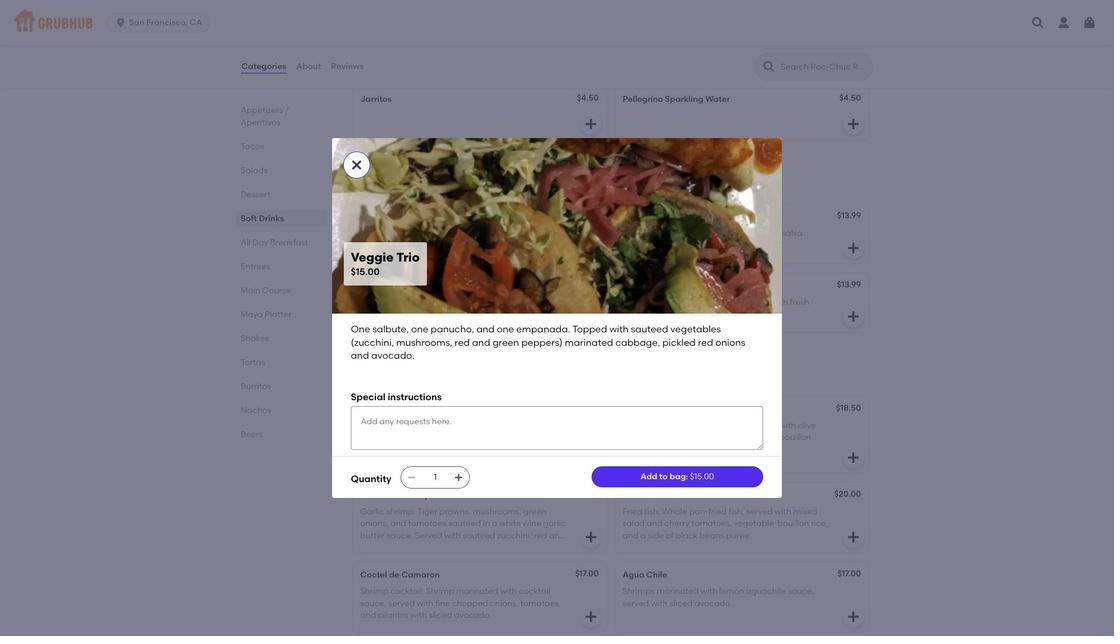 Task type: vqa. For each thing, say whether or not it's contained in the screenshot.
left marinated
yes



Task type: locate. For each thing, give the bounding box(es) containing it.
1 $17.00 from the left
[[575, 569, 599, 579]]

scrambled for huevos con champinones
[[456, 298, 499, 308]]

coctel
[[360, 571, 387, 581]]

a down salad on the right bottom of page
[[641, 531, 646, 541]]

0 horizontal spatial $17.00
[[575, 569, 599, 579]]

three for spinach eggs. three scrambled eggs with fresh spinach leaves.
[[681, 298, 704, 308]]

peppers.
[[490, 240, 525, 250]]

sauteed for cabbage,
[[631, 324, 668, 335]]

drinks
[[259, 214, 284, 224]]

and down fish.
[[647, 519, 663, 529]]

1 vertical spatial veggie
[[360, 405, 388, 415]]

1 horizontal spatial one
[[497, 324, 514, 335]]

fish
[[623, 421, 638, 431], [661, 421, 676, 431]]

0 horizontal spatial tomatoes,
[[360, 240, 401, 250]]

san
[[129, 18, 144, 28]]

0 horizontal spatial mushrooms,
[[396, 337, 452, 348]]

onions, inside 'garlic shrimp.  tiger prawns, mushrooms, green onions, and tomatoes sauteed in a white wine garlic butter sauce. served with sauteed zucchini, red and green peppers, rice, and a side of black beans puree.'
[[360, 519, 389, 529]]

Input item quantity number field
[[423, 467, 448, 489]]

0 vertical spatial vegetable-
[[736, 433, 780, 443]]

mushrooms, inside "one salbute, one panucho, and one empanada. topped with sauteed vegetables (zucchini, mushrooms, red and green peppers) marinated cabbage, pickled red onions and avocado."
[[396, 337, 452, 348]]

sauce, right aguachile on the bottom right of page
[[788, 587, 814, 597]]

huevos con espinacas
[[623, 281, 713, 291]]

day inside all day breakfast desayunos.
[[371, 164, 395, 179]]

0 vertical spatial puree.
[[745, 445, 771, 455]]

eggs. inside mushrooms eggs. three scrambled eggs with fresh mushrooms.
[[408, 298, 430, 308]]

veggie trio image
[[519, 397, 606, 473]]

0 vertical spatial onions,
[[360, 519, 389, 529]]

bouillon inside the fish fillet. fish fillet cooked on the skillet with olive oil. served with mixed salad, vegetable-bouillon rice, and a side of black beans puree.
[[780, 433, 811, 443]]

0 horizontal spatial sliced
[[429, 611, 452, 621]]

side
[[693, 229, 709, 238], [667, 445, 683, 455], [648, 531, 664, 541], [467, 543, 483, 553]]

breakfast up mexicana
[[398, 164, 459, 179]]

tomatoes, inside shrimp cocktail. shrimp marinated with cocktail sauce, served with fine chopped onions, tomatoes, and cilantro with sliced avocado.
[[520, 599, 561, 609]]

0 vertical spatial fried
[[648, 229, 666, 238]]

1 vertical spatial $18.50
[[574, 490, 599, 500]]

trio inside veggie trio $15.00
[[396, 250, 420, 265]]

pescado up fried
[[623, 491, 658, 501]]

0 vertical spatial sliced
[[670, 599, 693, 609]]

with inside mexican style. three scrambled eggs with tomatoes, onions and green bell peppers.
[[509, 229, 525, 238]]

and inside shrimp cocktail. shrimp marinated with cocktail sauce, served with fine chopped onions, tomatoes, and cilantro with sliced avocado.
[[360, 611, 376, 621]]

shrimp
[[360, 587, 389, 597], [426, 587, 454, 597]]

svg image
[[1083, 16, 1097, 30], [115, 17, 127, 29], [847, 55, 861, 69], [584, 117, 598, 131], [847, 117, 861, 131], [350, 158, 364, 172], [847, 241, 861, 255], [584, 310, 598, 324], [847, 310, 861, 324], [407, 473, 417, 483], [454, 473, 464, 483], [584, 531, 598, 545], [847, 531, 861, 545], [847, 611, 861, 625]]

red down wine on the left bottom
[[534, 531, 547, 541]]

served inside fried fish. whole pan-fried fish, served with mixed salad and cherry tomatoes, vegetable-bouillon rice, and a side of black beans puree.
[[746, 507, 773, 517]]

side down prawns,
[[467, 543, 483, 553]]

a
[[392, 212, 397, 222], [660, 445, 665, 455], [492, 519, 498, 529], [641, 531, 646, 541], [459, 543, 465, 553]]

fresh for mushrooms eggs. three scrambled eggs with fresh mushrooms.
[[541, 298, 560, 308]]

0 horizontal spatial fish
[[623, 421, 638, 431]]

de for pescado
[[647, 405, 657, 415]]

puree. inside the fish fillet. fish fillet cooked on the skillet with olive oil. served with mixed salad, vegetable-bouillon rice, and a side of black beans puree.
[[745, 445, 771, 455]]

1 horizontal spatial $18.50
[[836, 404, 861, 414]]

$4.50 for pellegrino sparkling water
[[840, 93, 861, 103]]

one salbute, one panucho, and one empanada. topped with sauteed vegetables (zucchini, mushrooms, red and green peppers) marinated cabbage, pickled red onions and avocado.
[[351, 324, 748, 362]]

0 horizontal spatial sauce,
[[360, 599, 387, 609]]

black down the zucchini,
[[495, 543, 517, 553]]

of down in
[[485, 543, 493, 553]]

2 horizontal spatial tomatoes,
[[692, 519, 732, 529]]

1 horizontal spatial sauce,
[[788, 587, 814, 597]]

1 horizontal spatial onions
[[716, 337, 746, 348]]

appetizers
[[241, 105, 283, 115]]

onions down the vegetables
[[716, 337, 746, 348]]

$4.50 for jarritos
[[577, 93, 599, 103]]

fish fillet. fish fillet cooked on the skillet with olive oil. served with mixed salad, vegetable-bouillon rice, and a side of black beans puree.
[[623, 421, 816, 455]]

0 horizontal spatial con
[[392, 281, 407, 291]]

day
[[371, 164, 395, 179], [253, 238, 268, 248]]

rice, inside the fish fillet. fish fillet cooked on the skillet with olive oil. served with mixed salad, vegetable-bouillon rice, and a side of black beans puree.
[[623, 445, 640, 455]]

all inside all day breakfast desayunos.
[[351, 164, 368, 179]]

on
[[728, 421, 738, 431]]

1 horizontal spatial served
[[623, 599, 649, 609]]

0 vertical spatial $18.50
[[836, 404, 861, 414]]

0 horizontal spatial eggs.
[[408, 298, 430, 308]]

side down fillet
[[667, 445, 683, 455]]

avocado. down (zucchini,
[[371, 350, 415, 362]]

sauteed down prawns,
[[449, 519, 481, 529]]

sliced inside shrimps marinated with lemon aguachile sauce, served with sliced avocado.
[[670, 599, 693, 609]]

1 vertical spatial of
[[666, 531, 674, 541]]

$13.99 for three fried sunny side eggs topped with salsa fresca.
[[837, 211, 861, 221]]

$13.99 for mushrooms eggs. three scrambled eggs with fresh mushrooms.
[[575, 280, 599, 290]]

rice,
[[623, 445, 640, 455], [811, 519, 828, 529], [422, 543, 439, 553]]

scrambled for huevos con espinacas
[[705, 298, 748, 308]]

fried inside fried fish. whole pan-fried fish, served with mixed salad and cherry tomatoes, vegetable-bouillon rice, and a side of black beans puree.
[[709, 507, 727, 517]]

huevos for huevos con espinacas
[[623, 281, 652, 291]]

entrees down (zucchini,
[[351, 357, 397, 372]]

beans down pan-
[[700, 531, 725, 541]]

0 horizontal spatial served
[[415, 531, 442, 541]]

trio for veggie trio
[[390, 405, 405, 415]]

olive
[[798, 421, 816, 431]]

puree. down "skillet"
[[745, 445, 771, 455]]

and down mexicana
[[431, 240, 447, 250]]

maya platter
[[241, 310, 292, 320]]

marinated up chopped
[[456, 587, 498, 597]]

one left empanada.
[[497, 324, 514, 335]]

1 vertical spatial puree.
[[726, 531, 752, 541]]

svg image inside 'san francisco, ca' button
[[115, 17, 127, 29]]

day down soft drinks
[[253, 238, 268, 248]]

mushrooms, up in
[[473, 507, 522, 517]]

0 vertical spatial de
[[647, 405, 657, 415]]

tortas
[[241, 358, 265, 368]]

2 $17.00 from the left
[[838, 569, 861, 579]]

0 vertical spatial $15.00
[[351, 266, 380, 277]]

0 vertical spatial avocado.
[[371, 350, 415, 362]]

2 vertical spatial rice,
[[422, 543, 439, 553]]

filete de pescado
[[623, 405, 694, 415]]

soft drinks
[[241, 214, 284, 224]]

avocado.
[[371, 350, 415, 362], [695, 599, 732, 609], [454, 611, 492, 621]]

black down salad,
[[695, 445, 717, 455]]

1 horizontal spatial $4.50
[[840, 93, 861, 103]]

$15.00 left the filete
[[574, 405, 599, 415]]

1 fish from the left
[[623, 421, 638, 431]]

fresh
[[541, 298, 560, 308], [790, 298, 810, 308]]

reviews button
[[331, 46, 364, 88]]

fish left fillet
[[661, 421, 676, 431]]

beans inside the fish fillet. fish fillet cooked on the skillet with olive oil. served with mixed salad, vegetable-bouillon rice, and a side of black beans puree.
[[719, 445, 743, 455]]

pescado frito
[[623, 491, 678, 501]]

main
[[241, 286, 260, 296]]

scrambled
[[442, 229, 485, 238], [456, 298, 499, 308], [705, 298, 748, 308]]

eggs for huevos a la mexicana
[[487, 229, 507, 238]]

eggs.
[[408, 298, 430, 308], [657, 298, 679, 308]]

0 horizontal spatial $18.50
[[574, 490, 599, 500]]

fish up oil.
[[623, 421, 638, 431]]

marinated inside "one salbute, one panucho, and one empanada. topped with sauteed vegetables (zucchini, mushrooms, red and green peppers) marinated cabbage, pickled red onions and avocado."
[[565, 337, 613, 348]]

served inside shrimps marinated with lemon aguachile sauce, served with sliced avocado.
[[623, 599, 649, 609]]

huevos a la mexicana
[[360, 212, 448, 222]]

green left peppers)
[[493, 337, 519, 348]]

fried left fish,
[[709, 507, 727, 517]]

marinated inside shrimps marinated with lemon aguachile sauce, served with sliced avocado.
[[657, 587, 699, 597]]

with
[[509, 229, 525, 238], [764, 229, 780, 238], [522, 298, 539, 308], [772, 298, 788, 308], [610, 324, 629, 335], [780, 421, 796, 431], [665, 433, 682, 443], [775, 507, 791, 517], [444, 531, 461, 541], [500, 587, 517, 597], [701, 587, 718, 597], [417, 599, 434, 609], [651, 599, 668, 609], [411, 611, 427, 621]]

side down fish.
[[648, 531, 664, 541]]

beans
[[719, 445, 743, 455], [700, 531, 725, 541], [518, 543, 543, 553]]

2 con from the left
[[654, 281, 669, 291]]

entrees
[[241, 262, 270, 272], [351, 357, 397, 372]]

2 shrimp from the left
[[426, 587, 454, 597]]

with inside fried fish. whole pan-fried fish, served with mixed salad and cherry tomatoes, vegetable-bouillon rice, and a side of black beans puree.
[[775, 507, 791, 517]]

and down salad on the right bottom of page
[[623, 531, 639, 541]]

1 vertical spatial rice,
[[811, 519, 828, 529]]

eggs inside mushrooms eggs. three scrambled eggs with fresh mushrooms.
[[501, 298, 520, 308]]

svg image inside main navigation "navigation"
[[1031, 16, 1045, 30]]

marinated inside shrimp cocktail. shrimp marinated with cocktail sauce, served with fine chopped onions, tomatoes, and cilantro with sliced avocado.
[[456, 587, 498, 597]]

shrimps
[[623, 587, 655, 597]]

sauteed inside "one salbute, one panucho, and one empanada. topped with sauteed vegetables (zucchini, mushrooms, red and green peppers) marinated cabbage, pickled red onions and avocado."
[[631, 324, 668, 335]]

cilantro
[[378, 611, 409, 621]]

1 horizontal spatial eggs.
[[657, 298, 679, 308]]

eggs for huevos con champinones
[[501, 298, 520, 308]]

con for champinones
[[392, 281, 407, 291]]

0 vertical spatial pescado
[[659, 405, 694, 415]]

beers
[[241, 430, 263, 440]]

and
[[431, 240, 447, 250], [477, 324, 495, 335], [472, 337, 490, 348], [351, 350, 369, 362], [642, 445, 658, 455], [390, 519, 406, 529], [647, 519, 663, 529], [549, 531, 565, 541], [623, 531, 639, 541], [441, 543, 457, 553], [360, 611, 376, 621]]

1 vertical spatial de
[[389, 571, 400, 581]]

2 fish from the left
[[661, 421, 676, 431]]

eggs. inside spinach eggs. three scrambled eggs with fresh spinach leaves.
[[657, 298, 679, 308]]

1 horizontal spatial tomatoes,
[[520, 599, 561, 609]]

1 vertical spatial breakfast
[[270, 238, 308, 248]]

huevos for huevos a la mexicana
[[360, 212, 390, 222]]

breakfast down drinks
[[270, 238, 308, 248]]

scrambled down espinacas
[[705, 298, 748, 308]]

$4.50 down search poc-chuc restaurant search box
[[840, 93, 861, 103]]

1 vertical spatial pescado
[[623, 491, 658, 501]]

cooked
[[697, 421, 726, 431]]

1 one from the left
[[411, 324, 429, 335]]

panucho,
[[431, 324, 474, 335]]

whole
[[662, 507, 687, 517]]

and down fillet.
[[642, 445, 658, 455]]

svg image for shrimps marinated with lemon aguachile sauce, served with sliced avocado.
[[584, 611, 598, 625]]

huevos up fresca.
[[623, 212, 652, 222]]

breakfast inside all day breakfast desayunos.
[[398, 164, 459, 179]]

0 horizontal spatial breakfast
[[270, 238, 308, 248]]

eggs. up leaves.
[[657, 298, 679, 308]]

de right coctel
[[389, 571, 400, 581]]

rice, inside fried fish. whole pan-fried fish, served with mixed salad and cherry tomatoes, vegetable-bouillon rice, and a side of black beans puree.
[[811, 519, 828, 529]]

with inside spinach eggs. three scrambled eggs with fresh spinach leaves.
[[772, 298, 788, 308]]

1 horizontal spatial fresh
[[790, 298, 810, 308]]

0 vertical spatial sauce,
[[788, 587, 814, 597]]

2 vertical spatial black
[[495, 543, 517, 553]]

1 vertical spatial tomatoes,
[[692, 519, 732, 529]]

avocado. inside shrimps marinated with lemon aguachile sauce, served with sliced avocado.
[[695, 599, 732, 609]]

0 vertical spatial served
[[636, 433, 663, 443]]

1 horizontal spatial onions,
[[490, 599, 518, 609]]

1 vertical spatial onions,
[[490, 599, 518, 609]]

beans inside 'garlic shrimp.  tiger prawns, mushrooms, green onions, and tomatoes sauteed in a white wine garlic butter sauce. served with sauteed zucchini, red and green peppers, rice, and a side of black beans puree.'
[[518, 543, 543, 553]]

pellegrino sparkling water
[[623, 95, 730, 104]]

three
[[418, 229, 440, 238], [623, 229, 646, 238], [432, 298, 454, 308], [681, 298, 704, 308]]

2 horizontal spatial rice,
[[811, 519, 828, 529]]

served
[[636, 433, 663, 443], [415, 531, 442, 541]]

0 horizontal spatial rice,
[[422, 543, 439, 553]]

1 fresh from the left
[[541, 298, 560, 308]]

three inside three fried sunny side eggs topped with salsa fresca.
[[623, 229, 646, 238]]

veggie for veggie trio
[[360, 405, 388, 415]]

onions, right chopped
[[490, 599, 518, 609]]

tomatoes, down mexican at the top left
[[360, 240, 401, 250]]

red inside 'garlic shrimp.  tiger prawns, mushrooms, green onions, and tomatoes sauteed in a white wine garlic butter sauce. served with sauteed zucchini, red and green peppers, rice, and a side of black beans puree.'
[[534, 531, 547, 541]]

a right in
[[492, 519, 498, 529]]

day up 'desayunos.'
[[371, 164, 395, 179]]

three inside mushrooms eggs. three scrambled eggs with fresh mushrooms.
[[432, 298, 454, 308]]

1 vertical spatial beans
[[700, 531, 725, 541]]

1 horizontal spatial of
[[666, 531, 674, 541]]

2 vertical spatial tomatoes,
[[520, 599, 561, 609]]

1 vertical spatial avocado.
[[695, 599, 732, 609]]

veggie
[[351, 250, 394, 265], [360, 405, 388, 415]]

veggie down mexican at the top left
[[351, 250, 394, 265]]

veggie for veggie trio $15.00
[[351, 250, 394, 265]]

onions down style.
[[403, 240, 429, 250]]

avocado. down the lemon
[[695, 599, 732, 609]]

con up mushrooms
[[392, 281, 407, 291]]

eggs. for spinach
[[657, 298, 679, 308]]

tomatoes, down cocktail at bottom
[[520, 599, 561, 609]]

huevos up mexican at the top left
[[360, 212, 390, 222]]

avocado. inside shrimp cocktail. shrimp marinated with cocktail sauce, served with fine chopped onions, tomatoes, and cilantro with sliced avocado.
[[454, 611, 492, 621]]

puree.
[[745, 445, 771, 455], [726, 531, 752, 541], [360, 555, 386, 565]]

vegetable- down fish,
[[734, 519, 778, 529]]

1 horizontal spatial fish
[[661, 421, 676, 431]]

filete
[[623, 405, 645, 415]]

svg image
[[1031, 16, 1045, 30], [584, 241, 598, 255], [584, 451, 598, 465], [847, 451, 861, 465], [584, 611, 598, 625]]

0 horizontal spatial all
[[241, 238, 251, 248]]

tomatoes, inside fried fish. whole pan-fried fish, served with mixed salad and cherry tomatoes, vegetable-bouillon rice, and a side of black beans puree.
[[692, 519, 732, 529]]

water
[[706, 95, 730, 104]]

scrambled inside mexican style. three scrambled eggs with tomatoes, onions and green bell peppers.
[[442, 229, 485, 238]]

of down cherry
[[666, 531, 674, 541]]

1 horizontal spatial $17.00
[[838, 569, 861, 579]]

0 vertical spatial trio
[[396, 250, 420, 265]]

beans down the zucchini,
[[518, 543, 543, 553]]

served for cilantro
[[623, 599, 649, 609]]

three inside mexican style. three scrambled eggs with tomatoes, onions and green bell peppers.
[[418, 229, 440, 238]]

add to bag: $15.00
[[641, 472, 714, 482]]

tacos
[[241, 142, 264, 152]]

tomatoes, down pan-
[[692, 519, 732, 529]]

a left la
[[392, 212, 397, 222]]

$17.00 for shrimps marinated with lemon aguachile sauce, served with sliced avocado.
[[838, 569, 861, 579]]

sauteed
[[631, 324, 668, 335], [449, 519, 481, 529], [463, 531, 495, 541]]

huevos up "spinach"
[[623, 281, 652, 291]]

shrimp up fine
[[426, 587, 454, 597]]

1 $4.50 from the left
[[577, 93, 599, 103]]

1 vertical spatial $15.00
[[574, 405, 599, 415]]

eggs inside three fried sunny side eggs topped with salsa fresca.
[[711, 229, 730, 238]]

avocado. down chopped
[[454, 611, 492, 621]]

served down shrimps
[[623, 599, 649, 609]]

fried
[[623, 507, 643, 517]]

0 vertical spatial beans
[[719, 445, 743, 455]]

1 vertical spatial onions
[[716, 337, 746, 348]]

0 vertical spatial onions
[[403, 240, 429, 250]]

served down cocktail. at the bottom
[[388, 599, 415, 609]]

$4.50 left pellegrino
[[577, 93, 599, 103]]

de for camaron
[[389, 571, 400, 581]]

0 vertical spatial all
[[351, 164, 368, 179]]

and left cilantro at the bottom of page
[[360, 611, 376, 621]]

de up fillet.
[[647, 405, 657, 415]]

2 vertical spatial of
[[485, 543, 493, 553]]

pescado up fillet
[[659, 405, 694, 415]]

black inside the fish fillet. fish fillet cooked on the skillet with olive oil. served with mixed salad, vegetable-bouillon rice, and a side of black beans puree.
[[695, 445, 717, 455]]

0 vertical spatial rice,
[[623, 445, 640, 455]]

1 horizontal spatial shrimp
[[426, 587, 454, 597]]

fresh inside spinach eggs. three scrambled eggs with fresh spinach leaves.
[[790, 298, 810, 308]]

onions inside mexican style. three scrambled eggs with tomatoes, onions and green bell peppers.
[[403, 240, 429, 250]]

trio for veggie trio $15.00
[[396, 250, 420, 265]]

red down the vegetables
[[698, 337, 713, 348]]

scrambled inside mushrooms eggs. three scrambled eggs with fresh mushrooms.
[[456, 298, 499, 308]]

served inside shrimp cocktail. shrimp marinated with cocktail sauce, served with fine chopped onions, tomatoes, and cilantro with sliced avocado.
[[388, 599, 415, 609]]

red down "panucho,"
[[455, 337, 470, 348]]

one
[[411, 324, 429, 335], [497, 324, 514, 335]]

onions, inside shrimp cocktail. shrimp marinated with cocktail sauce, served with fine chopped onions, tomatoes, and cilantro with sliced avocado.
[[490, 599, 518, 609]]

served for garlic
[[746, 507, 773, 517]]

breakfast
[[398, 164, 459, 179], [270, 238, 308, 248]]

onions, up butter
[[360, 519, 389, 529]]

fried
[[648, 229, 666, 238], [709, 507, 727, 517]]

a up to
[[660, 445, 665, 455]]

$4.50
[[577, 93, 599, 103], [840, 93, 861, 103]]

in
[[483, 519, 490, 529]]

with inside mushrooms eggs. three scrambled eggs with fresh mushrooms.
[[522, 298, 539, 308]]

three down champinones
[[432, 298, 454, 308]]

1 horizontal spatial mushrooms,
[[473, 507, 522, 517]]

sauce, up cilantro at the bottom of page
[[360, 599, 387, 609]]

onions,
[[360, 519, 389, 529], [490, 599, 518, 609]]

0 vertical spatial mixed
[[684, 433, 708, 443]]

day for all day breakfast
[[253, 238, 268, 248]]

$20.00
[[835, 490, 861, 500]]

1 vertical spatial mushrooms,
[[473, 507, 522, 517]]

con up "spinach"
[[654, 281, 669, 291]]

2 horizontal spatial of
[[685, 445, 693, 455]]

one right salbute,
[[411, 324, 429, 335]]

three down mexicana
[[418, 229, 440, 238]]

chile
[[647, 571, 667, 581]]

puree. inside 'garlic shrimp.  tiger prawns, mushrooms, green onions, and tomatoes sauteed in a white wine garlic butter sauce. served with sauteed zucchini, red and green peppers, rice, and a side of black beans puree.'
[[360, 555, 386, 565]]

0 horizontal spatial served
[[388, 599, 415, 609]]

fried down "huevos rancheros"
[[648, 229, 666, 238]]

$15.00 up mushrooms
[[351, 266, 380, 277]]

fried inside three fried sunny side eggs topped with salsa fresca.
[[648, 229, 666, 238]]

huevos for huevos con champinones
[[360, 281, 390, 291]]

1 vertical spatial sauce,
[[360, 599, 387, 609]]

day for all day breakfast desayunos.
[[371, 164, 395, 179]]

1 horizontal spatial rice,
[[623, 445, 640, 455]]

mushrooms, down "panucho,"
[[396, 337, 452, 348]]

0 vertical spatial day
[[371, 164, 395, 179]]

mexican coke (coca-cola mexicana) image
[[781, 1, 869, 77]]

tomatoes, for fried fish. whole pan-fried fish, served with mixed salad and cherry tomatoes, vegetable-bouillon rice, and a side of black beans puree.
[[692, 519, 732, 529]]

black down cherry
[[676, 531, 698, 541]]

served right fish,
[[746, 507, 773, 517]]

1 vertical spatial sauteed
[[449, 519, 481, 529]]

0 vertical spatial tomatoes,
[[360, 240, 401, 250]]

and inside the fish fillet. fish fillet cooked on the skillet with olive oil. served with mixed salad, vegetable-bouillon rice, and a side of black beans puree.
[[642, 445, 658, 455]]

red
[[455, 337, 470, 348], [698, 337, 713, 348], [534, 531, 547, 541]]

avocado. inside "one salbute, one panucho, and one empanada. topped with sauteed vegetables (zucchini, mushrooms, red and green peppers) marinated cabbage, pickled red onions and avocado."
[[371, 350, 415, 362]]

trio down style.
[[396, 250, 420, 265]]

search icon image
[[762, 60, 776, 74]]

trio down special instructions
[[390, 405, 405, 415]]

pescado
[[659, 405, 694, 415], [623, 491, 658, 501]]

2 vertical spatial avocado.
[[454, 611, 492, 621]]

eggs. down huevos con champinones
[[408, 298, 430, 308]]

veggie down special
[[360, 405, 388, 415]]

sauteed up cabbage,
[[631, 324, 668, 335]]

categories button
[[241, 46, 287, 88]]

0 horizontal spatial $4.50
[[577, 93, 599, 103]]

beans down salad,
[[719, 445, 743, 455]]

1 vertical spatial trio
[[390, 405, 405, 415]]

scrambled up "panucho,"
[[456, 298, 499, 308]]

puree. up coctel
[[360, 555, 386, 565]]

served down tomatoes
[[415, 531, 442, 541]]

1 vertical spatial all
[[241, 238, 251, 248]]

fish.
[[645, 507, 660, 517]]

san francisco, ca button
[[107, 13, 215, 32]]

1 horizontal spatial de
[[647, 405, 657, 415]]

1 horizontal spatial sliced
[[670, 599, 693, 609]]

scrambled for huevos a la mexicana
[[442, 229, 485, 238]]

vegetable-
[[736, 433, 780, 443], [734, 519, 778, 529]]

maya
[[241, 310, 263, 320]]

veggie inside veggie trio $15.00
[[351, 250, 394, 265]]

2 eggs. from the left
[[657, 298, 679, 308]]

three inside spinach eggs. three scrambled eggs with fresh spinach leaves.
[[681, 298, 704, 308]]

scrambled inside spinach eggs. three scrambled eggs with fresh spinach leaves.
[[705, 298, 748, 308]]

$17.00 for shrimp cocktail. shrimp marinated with cocktail sauce, served with fine chopped onions, tomatoes, and cilantro with sliced avocado.
[[575, 569, 599, 579]]

and down (zucchini,
[[351, 350, 369, 362]]

sauce.
[[387, 531, 413, 541]]

0 horizontal spatial entrees
[[241, 262, 270, 272]]

1 horizontal spatial breakfast
[[398, 164, 459, 179]]

side right sunny
[[693, 229, 709, 238]]

eggs inside mexican style. three scrambled eggs with tomatoes, onions and green bell peppers.
[[487, 229, 507, 238]]

agua
[[623, 571, 645, 581]]

2 $4.50 from the left
[[840, 93, 861, 103]]

a down prawns,
[[459, 543, 465, 553]]

0 horizontal spatial mixed
[[684, 433, 708, 443]]

2 fresh from the left
[[790, 298, 810, 308]]

eggs inside spinach eggs. three scrambled eggs with fresh spinach leaves.
[[750, 298, 770, 308]]

ca
[[190, 18, 202, 28]]

2 vertical spatial $15.00
[[690, 472, 714, 482]]

mushrooms, inside 'garlic shrimp.  tiger prawns, mushrooms, green onions, and tomatoes sauteed in a white wine garlic butter sauce. served with sauteed zucchini, red and green peppers, rice, and a side of black beans puree.'
[[473, 507, 522, 517]]

1 horizontal spatial red
[[534, 531, 547, 541]]

2 horizontal spatial marinated
[[657, 587, 699, 597]]

aperitivos
[[241, 118, 280, 128]]

fresh inside mushrooms eggs. three scrambled eggs with fresh mushrooms.
[[541, 298, 560, 308]]

0 vertical spatial bouillon
[[780, 433, 811, 443]]

all
[[351, 164, 368, 179], [241, 238, 251, 248]]

scrambled up 'bell'
[[442, 229, 485, 238]]

burritos
[[241, 382, 271, 392]]

1 horizontal spatial avocado.
[[454, 611, 492, 621]]

huevos up mushrooms
[[360, 281, 390, 291]]

all up 'desayunos.'
[[351, 164, 368, 179]]

0 horizontal spatial shrimp
[[360, 587, 389, 597]]

leaves.
[[656, 309, 684, 319]]

tomatoes,
[[360, 240, 401, 250], [692, 519, 732, 529], [520, 599, 561, 609]]

1 con from the left
[[392, 281, 407, 291]]

with inside 'garlic shrimp.  tiger prawns, mushrooms, green onions, and tomatoes sauteed in a white wine garlic butter sauce. served with sauteed zucchini, red and green peppers, rice, and a side of black beans puree.'
[[444, 531, 461, 541]]

1 horizontal spatial con
[[654, 281, 669, 291]]

all down soft
[[241, 238, 251, 248]]

rice, inside 'garlic shrimp.  tiger prawns, mushrooms, green onions, and tomatoes sauteed in a white wine garlic butter sauce. served with sauteed zucchini, red and green peppers, rice, and a side of black beans puree.'
[[422, 543, 439, 553]]

marinated down chile at bottom
[[657, 587, 699, 597]]

mushrooms
[[360, 298, 406, 308]]

0 vertical spatial breakfast
[[398, 164, 459, 179]]

2 horizontal spatial $15.00
[[690, 472, 714, 482]]

eggs. for mushrooms
[[408, 298, 430, 308]]

marinated
[[565, 337, 613, 348], [456, 587, 498, 597], [657, 587, 699, 597]]

1 vertical spatial sliced
[[429, 611, 452, 621]]

shrimps marinated with lemon aguachile sauce, served with sliced avocado.
[[623, 587, 814, 609]]

0 horizontal spatial of
[[485, 543, 493, 553]]

/
[[285, 105, 289, 115]]

champinones
[[409, 281, 465, 291]]

shrimp down coctel
[[360, 587, 389, 597]]

1 eggs. from the left
[[408, 298, 430, 308]]

0 vertical spatial sauteed
[[631, 324, 668, 335]]

three for mushrooms eggs. three scrambled eggs with fresh mushrooms.
[[432, 298, 454, 308]]

green down butter
[[360, 543, 383, 553]]

served down fillet.
[[636, 433, 663, 443]]

green inside "one salbute, one panucho, and one empanada. topped with sauteed vegetables (zucchini, mushrooms, red and green peppers) marinated cabbage, pickled red onions and avocado."
[[493, 337, 519, 348]]

black
[[695, 445, 717, 455], [676, 531, 698, 541], [495, 543, 517, 553]]

0 horizontal spatial avocado.
[[371, 350, 415, 362]]

skillet
[[755, 421, 778, 431]]

sauteed down in
[[463, 531, 495, 541]]

wine
[[523, 519, 541, 529]]

1 vertical spatial day
[[253, 238, 268, 248]]



Task type: describe. For each thing, give the bounding box(es) containing it.
side inside the fish fillet. fish fillet cooked on the skillet with olive oil. served with mixed salad, vegetable-bouillon rice, and a side of black beans puree.
[[667, 445, 683, 455]]

$18.50 for fish fillet. fish fillet cooked on the skillet with olive oil. served with mixed salad, vegetable-bouillon rice, and a side of black beans puree.
[[836, 404, 861, 414]]

fried fish. whole pan-fried fish, served with mixed salad and cherry tomatoes, vegetable-bouillon rice, and a side of black beans puree.
[[623, 507, 828, 541]]

bouillon inside fried fish. whole pan-fried fish, served with mixed salad and cherry tomatoes, vegetable-bouillon rice, and a side of black beans puree.
[[778, 519, 809, 529]]

dessert
[[241, 190, 271, 200]]

fine
[[435, 599, 450, 609]]

0 horizontal spatial pescado
[[623, 491, 658, 501]]

add
[[641, 472, 658, 482]]

style.
[[396, 229, 416, 238]]

served inside 'garlic shrimp.  tiger prawns, mushrooms, green onions, and tomatoes sauteed in a white wine garlic butter sauce. served with sauteed zucchini, red and green peppers, rice, and a side of black beans puree.'
[[415, 531, 442, 541]]

1 vertical spatial entrees
[[351, 357, 397, 372]]

onions inside "one salbute, one panucho, and one empanada. topped with sauteed vegetables (zucchini, mushrooms, red and green peppers) marinated cabbage, pickled red onions and avocado."
[[716, 337, 746, 348]]

shrimp cocktail. shrimp marinated with cocktail sauce, served with fine chopped onions, tomatoes, and cilantro with sliced avocado.
[[360, 587, 561, 621]]

sliced inside shrimp cocktail. shrimp marinated with cocktail sauce, served with fine chopped onions, tomatoes, and cilantro with sliced avocado.
[[429, 611, 452, 621]]

salads
[[241, 166, 268, 176]]

the
[[740, 421, 753, 431]]

of inside 'garlic shrimp.  tiger prawns, mushrooms, green onions, and tomatoes sauteed in a white wine garlic butter sauce. served with sauteed zucchini, red and green peppers, rice, and a side of black beans puree.'
[[485, 543, 493, 553]]

0 vertical spatial entrees
[[241, 262, 270, 272]]

fillet
[[678, 421, 695, 431]]

vegetable- inside the fish fillet. fish fillet cooked on the skillet with olive oil. served with mixed salad, vegetable-bouillon rice, and a side of black beans puree.
[[736, 433, 780, 443]]

and down tomatoes
[[441, 543, 457, 553]]

Search Poc-Chuc Restaurant search field
[[780, 62, 870, 73]]

side inside fried fish. whole pan-fried fish, served with mixed salad and cherry tomatoes, vegetable-bouillon rice, and a side of black beans puree.
[[648, 531, 664, 541]]

green inside mexican style. three scrambled eggs with tomatoes, onions and green bell peppers.
[[449, 240, 472, 250]]

fish,
[[729, 507, 744, 517]]

puree. inside fried fish. whole pan-fried fish, served with mixed salad and cherry tomatoes, vegetable-bouillon rice, and a side of black beans puree.
[[726, 531, 752, 541]]

tomatoes
[[408, 519, 447, 529]]

shrimp.
[[386, 507, 416, 517]]

topped
[[732, 229, 762, 238]]

lemon
[[720, 587, 744, 597]]

all for all day breakfast
[[241, 238, 251, 248]]

of inside the fish fillet. fish fillet cooked on the skillet with olive oil. served with mixed salad, vegetable-bouillon rice, and a side of black beans puree.
[[685, 445, 693, 455]]

tomatoes, for shrimp cocktail. shrimp marinated with cocktail sauce, served with fine chopped onions, tomatoes, and cilantro with sliced avocado.
[[520, 599, 561, 609]]

zucchini,
[[497, 531, 532, 541]]

with inside "one salbute, one panucho, and one empanada. topped with sauteed vegetables (zucchini, mushrooms, red and green peppers) marinated cabbage, pickled red onions and avocado."
[[610, 324, 629, 335]]

bag:
[[670, 472, 688, 482]]

$18.50 for garlic shrimp.  tiger prawns, mushrooms, green onions, and tomatoes sauteed in a white wine garlic butter sauce. served with sauteed zucchini, red and green peppers, rice, and a side of black beans puree.
[[574, 490, 599, 500]]

breakfast for all day breakfast desayunos.
[[398, 164, 459, 179]]

main navigation navigation
[[0, 0, 1114, 46]]

2 one from the left
[[497, 324, 514, 335]]

huevos rancheros
[[623, 212, 697, 222]]

black inside fried fish. whole pan-fried fish, served with mixed salad and cherry tomatoes, vegetable-bouillon rice, and a side of black beans puree.
[[676, 531, 698, 541]]

$13.99 for spinach eggs. three scrambled eggs with fresh spinach leaves.
[[837, 280, 861, 290]]

fillet.
[[640, 421, 659, 431]]

instructions
[[388, 392, 442, 403]]

and down "panucho,"
[[472, 337, 490, 348]]

coctel de camaron
[[360, 571, 440, 581]]

san francisco, ca
[[129, 18, 202, 28]]

salsa
[[782, 229, 803, 238]]

2 horizontal spatial red
[[698, 337, 713, 348]]

main course
[[241, 286, 291, 296]]

breakfast for all day breakfast
[[270, 238, 308, 248]]

pellegrino
[[623, 95, 663, 104]]

empanada.
[[517, 324, 570, 335]]

mixed inside the fish fillet. fish fillet cooked on the skillet with olive oil. served with mixed salad, vegetable-bouillon rice, and a side of black beans puree.
[[684, 433, 708, 443]]

con for espinacas
[[654, 281, 669, 291]]

camarones al ajillo
[[360, 491, 439, 501]]

sauce, inside shrimps marinated with lemon aguachile sauce, served with sliced avocado.
[[788, 587, 814, 597]]

espinacas
[[671, 281, 713, 291]]

mexicana
[[409, 212, 448, 222]]

special
[[351, 392, 386, 403]]

shakes
[[241, 334, 269, 344]]

of inside fried fish. whole pan-fried fish, served with mixed salad and cherry tomatoes, vegetable-bouillon rice, and a side of black beans puree.
[[666, 531, 674, 541]]

$13.99 for mexican style. three scrambled eggs with tomatoes, onions and green bell peppers.
[[575, 211, 599, 221]]

to
[[660, 472, 668, 482]]

mexican style. three scrambled eggs with tomatoes, onions and green bell peppers.
[[360, 229, 525, 250]]

fresh for spinach eggs. three scrambled eggs with fresh spinach leaves.
[[790, 298, 810, 308]]

vegetable- inside fried fish. whole pan-fried fish, served with mixed salad and cherry tomatoes, vegetable-bouillon rice, and a side of black beans puree.
[[734, 519, 778, 529]]

and inside mexican style. three scrambled eggs with tomatoes, onions and green bell peppers.
[[431, 240, 447, 250]]

about button
[[296, 46, 322, 88]]

platter
[[265, 310, 292, 320]]

soft
[[241, 214, 257, 224]]

sparkling
[[665, 95, 704, 104]]

three for mexican style. three scrambled eggs with tomatoes, onions and green bell peppers.
[[418, 229, 440, 238]]

(zucchini,
[[351, 337, 394, 348]]

desayunos.
[[351, 181, 390, 189]]

camarones
[[360, 491, 408, 501]]

peppers)
[[522, 337, 563, 348]]

mushrooms.
[[360, 309, 409, 319]]

garlic
[[543, 519, 566, 529]]

course
[[262, 286, 291, 296]]

peppers,
[[385, 543, 421, 553]]

special instructions
[[351, 392, 442, 403]]

side inside three fried sunny side eggs topped with salsa fresca.
[[693, 229, 709, 238]]

spinach eggs. three scrambled eggs with fresh spinach leaves.
[[623, 298, 810, 319]]

aguachile
[[746, 587, 786, 597]]

side inside 'garlic shrimp.  tiger prawns, mushrooms, green onions, and tomatoes sauteed in a white wine garlic butter sauce. served with sauteed zucchini, red and green peppers, rice, and a side of black beans puree.'
[[467, 543, 483, 553]]

garlic shrimp.  tiger prawns, mushrooms, green onions, and tomatoes sauteed in a white wine garlic butter sauce. served with sauteed zucchini, red and green peppers, rice, and a side of black beans puree.
[[360, 507, 566, 565]]

camaron
[[402, 571, 440, 581]]

huevos for huevos rancheros
[[623, 212, 652, 222]]

fresca.
[[623, 240, 650, 250]]

salad
[[623, 519, 645, 529]]

all day breakfast
[[241, 238, 308, 248]]

topped
[[573, 324, 607, 335]]

all day breakfast desayunos.
[[351, 164, 459, 189]]

2 vertical spatial sauteed
[[463, 531, 495, 541]]

1 shrimp from the left
[[360, 587, 389, 597]]

three fried sunny side eggs topped with salsa fresca.
[[623, 229, 803, 250]]

sauce, inside shrimp cocktail. shrimp marinated with cocktail sauce, served with fine chopped onions, tomatoes, and cilantro with sliced avocado.
[[360, 599, 387, 609]]

all for all day breakfast desayunos.
[[351, 164, 368, 179]]

veggie trio $15.00
[[351, 250, 420, 277]]

huevos con champinones
[[360, 281, 465, 291]]

Special instructions text field
[[351, 407, 763, 450]]

chopped
[[452, 599, 488, 609]]

one
[[351, 324, 370, 335]]

a inside the fish fillet. fish fillet cooked on the skillet with olive oil. served with mixed salad, vegetable-bouillon rice, and a side of black beans puree.
[[660, 445, 665, 455]]

mixed inside fried fish. whole pan-fried fish, served with mixed salad and cherry tomatoes, vegetable-bouillon rice, and a side of black beans puree.
[[793, 507, 818, 517]]

vegetables
[[671, 324, 721, 335]]

about
[[296, 61, 321, 71]]

served inside the fish fillet. fish fillet cooked on the skillet with olive oil. served with mixed salad, vegetable-bouillon rice, and a side of black beans puree.
[[636, 433, 663, 443]]

0 horizontal spatial red
[[455, 337, 470, 348]]

ajillo
[[419, 491, 439, 501]]

beans inside fried fish. whole pan-fried fish, served with mixed salad and cherry tomatoes, vegetable-bouillon rice, and a side of black beans puree.
[[700, 531, 725, 541]]

and down mushrooms eggs. three scrambled eggs with fresh mushrooms.
[[477, 324, 495, 335]]

tomatoes, inside mexican style. three scrambled eggs with tomatoes, onions and green bell peppers.
[[360, 240, 401, 250]]

cabbage,
[[616, 337, 660, 348]]

svg image for fish fillet. fish fillet cooked on the skillet with olive oil. served with mixed salad, vegetable-bouillon rice, and a side of black beans puree.
[[584, 451, 598, 465]]

rancheros
[[654, 212, 697, 222]]

categories
[[241, 61, 286, 71]]

bell
[[474, 240, 488, 250]]

$15.00 inside veggie trio $15.00
[[351, 266, 380, 277]]

green up wine on the left bottom
[[524, 507, 547, 517]]

and down garlic
[[549, 531, 565, 541]]

veggie trio
[[360, 405, 405, 415]]

appetizers / aperitivos
[[241, 105, 289, 128]]

sauteed for with
[[449, 519, 481, 529]]

eggs for huevos con espinacas
[[750, 298, 770, 308]]

a inside fried fish. whole pan-fried fish, served with mixed salad and cherry tomatoes, vegetable-bouillon rice, and a side of black beans puree.
[[641, 531, 646, 541]]

spinach
[[623, 309, 654, 319]]

and up sauce.
[[390, 519, 406, 529]]

svg image for three fried sunny side eggs topped with salsa fresca.
[[584, 241, 598, 255]]

black inside 'garlic shrimp.  tiger prawns, mushrooms, green onions, and tomatoes sauteed in a white wine garlic butter sauce. served with sauteed zucchini, red and green peppers, rice, and a side of black beans puree.'
[[495, 543, 517, 553]]

with inside three fried sunny side eggs topped with salsa fresca.
[[764, 229, 780, 238]]

salad,
[[710, 433, 734, 443]]

eggs for huevos rancheros
[[711, 229, 730, 238]]

garlic
[[360, 507, 384, 517]]

quantity
[[351, 474, 392, 485]]



